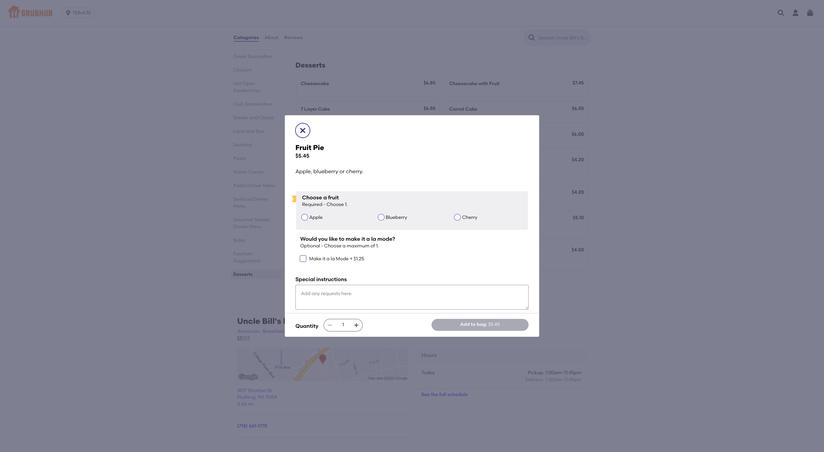 Task type: describe. For each thing, give the bounding box(es) containing it.
pudding
[[461, 216, 480, 221]]

pie for fruit pie
[[312, 158, 320, 163]]

banana split button
[[297, 27, 440, 47]]

breakfast,
[[263, 329, 286, 334]]

$6.00
[[572, 132, 584, 137]]

choose a fruit required - choose 1.
[[302, 194, 348, 208]]

chocolate horn button
[[297, 211, 440, 238]]

cake for chocolate mousse cake
[[344, 132, 356, 138]]

0 vertical spatial desserts
[[296, 61, 326, 69]]

carrot cake
[[450, 107, 478, 112]]

menu inside gourmet sautes dinner menu
[[249, 224, 262, 230]]

greek
[[233, 54, 247, 59]]

seafood dinner menu
[[233, 196, 268, 209]]

a up the mode
[[343, 243, 346, 249]]

cinnamon
[[450, 190, 473, 196]]

sides
[[233, 238, 245, 243]]

main navigation navigation
[[0, 0, 825, 26]]

cheesecake with fruit
[[450, 81, 500, 87]]

chocolate horn
[[301, 216, 337, 221]]

specialties
[[248, 54, 273, 59]]

and for land
[[246, 128, 255, 134]]

sandwiches inside the uncle bill's diner menu info american, breakfast, dinner, lunch specials, salads, sandwiches $$$$$
[[360, 329, 388, 334]]

delivery:
[[526, 377, 545, 383]]

cinnamon horn
[[450, 190, 485, 196]]

it inside would you like to make it a la mode? optional - choose a maximum of 1.
[[362, 236, 365, 242]]

$$$$$
[[237, 336, 250, 342]]

chocolate mousse cake
[[301, 132, 356, 138]]

mi
[[248, 402, 254, 407]]

greek specialties
[[233, 54, 273, 59]]

mode
[[336, 256, 349, 262]]

$6.00 button
[[446, 128, 589, 148]]

jello
[[301, 248, 312, 254]]

$6.85
[[424, 80, 436, 86]]

reviews
[[284, 35, 303, 40]]

club
[[233, 101, 244, 107]]

$6.55 for carrot cake
[[572, 106, 584, 112]]

italian
[[233, 169, 248, 175]]

+
[[350, 256, 353, 262]]

Input item quantity number field
[[336, 319, 351, 331]]

7
[[301, 107, 303, 112]]

diner
[[283, 316, 305, 326]]

suggestions
[[233, 258, 261, 264]]

and for steaks
[[249, 115, 258, 121]]

see
[[422, 392, 430, 398]]

pickup:
[[528, 370, 545, 376]]

pasta for pasta
[[233, 156, 246, 161]]

choose inside would you like to make it a la mode? optional - choose a maximum of 1.
[[324, 243, 342, 249]]

pickup: 7:00am–11:45pm delivery: 7:00am–11:45pm
[[526, 370, 582, 383]]

rice pudding
[[450, 216, 480, 221]]

3017
[[237, 388, 247, 394]]

with
[[479, 81, 489, 87]]

fruit pie
[[301, 158, 320, 163]]

uncle bill's diner menu info american, breakfast, dinner, lunch specials, salads, sandwiches $$$$$
[[237, 316, 388, 342]]

pasta for pasta dinner menu
[[233, 183, 246, 188]]

661-
[[249, 424, 258, 429]]

dinner,
[[288, 329, 303, 334]]

uncle
[[237, 316, 260, 326]]

with for rice pudding
[[450, 225, 460, 231]]

(718) 661-1770
[[237, 424, 268, 429]]

1 vertical spatial to
[[471, 322, 476, 328]]

7 layer cake
[[301, 107, 330, 112]]

carrot
[[450, 107, 465, 112]]

gourmet sautes dinner menu
[[233, 217, 270, 230]]

,
[[256, 395, 257, 401]]

apple, blueberry or cherry. down fruit pie
[[301, 167, 360, 173]]

fruit for fruit pie
[[301, 158, 311, 163]]

schedule
[[448, 392, 468, 398]]

entrees
[[233, 40, 250, 46]]

hot open sandwiches
[[233, 81, 261, 93]]

seafood for seafood
[[233, 142, 252, 148]]

breakfast, button
[[263, 328, 286, 336]]

layer
[[305, 107, 317, 112]]

turnover
[[316, 190, 335, 196]]

info
[[331, 316, 346, 326]]

steaks and chops
[[233, 115, 274, 121]]

Search Uncle Bill's Diner search field
[[538, 35, 589, 41]]

a inside choose a fruit required - choose 1.
[[324, 194, 327, 201]]

roasts
[[261, 40, 276, 46]]

la inside would you like to make it a la mode? optional - choose a maximum of 1.
[[372, 236, 376, 242]]

hot
[[233, 81, 242, 86]]

make
[[309, 256, 322, 262]]

0 vertical spatial choose
[[302, 194, 322, 201]]

1 vertical spatial svg image
[[328, 323, 333, 328]]

dinner for seafood
[[253, 196, 268, 202]]

a right make
[[327, 256, 330, 262]]

special instructions
[[296, 277, 347, 283]]

today
[[422, 370, 435, 376]]

1 vertical spatial choose
[[327, 202, 344, 208]]

$4.50 button
[[446, 244, 589, 271]]

0 vertical spatial fruit
[[490, 81, 500, 87]]

1 horizontal spatial $5.45
[[489, 322, 500, 328]]

reviews button
[[284, 26, 303, 50]]

$4.20 button
[[446, 153, 589, 180]]

fountain suggestions
[[233, 251, 261, 264]]

apple for apple
[[310, 215, 323, 221]]

with whipped cream. for rice pudding
[[450, 225, 498, 231]]

123rd st
[[73, 10, 91, 16]]

special
[[296, 277, 315, 283]]

bill's
[[262, 316, 281, 326]]

american,
[[238, 329, 261, 334]]

entrees and roasts
[[233, 40, 276, 46]]

add
[[461, 322, 470, 328]]

sea
[[256, 128, 265, 134]]

1 vertical spatial it
[[323, 256, 326, 262]]

optional
[[301, 243, 320, 249]]

quantity
[[296, 323, 319, 330]]

the
[[431, 392, 439, 398]]

whipped for rice pudding
[[461, 225, 481, 231]]

pasta dinner menu
[[233, 183, 276, 188]]



Task type: locate. For each thing, give the bounding box(es) containing it.
dinner inside gourmet sautes dinner menu
[[233, 224, 248, 230]]

sandwiches up 'steaks and chops'
[[245, 101, 272, 107]]

categories button
[[233, 26, 259, 50]]

svg image
[[65, 10, 72, 16], [328, 323, 333, 328]]

pie
[[313, 144, 324, 152], [312, 158, 320, 163]]

0 horizontal spatial 1.
[[345, 202, 348, 208]]

apple for apple turnover
[[301, 190, 315, 196]]

$5.45
[[296, 153, 310, 159], [489, 322, 500, 328]]

corner
[[249, 169, 264, 175]]

seafood down land
[[233, 142, 252, 148]]

1770
[[258, 424, 268, 429]]

make it a la mode + $1.25
[[309, 256, 365, 262]]

0 horizontal spatial cheesecake
[[301, 81, 329, 87]]

0 horizontal spatial svg image
[[65, 10, 72, 16]]

you
[[319, 236, 328, 242]]

2 $6.55 from the left
[[572, 106, 584, 112]]

1 horizontal spatial desserts
[[296, 61, 326, 69]]

make
[[346, 236, 361, 242]]

$4.20 down $6.00
[[572, 157, 584, 163]]

a
[[324, 194, 327, 201], [367, 236, 370, 242], [343, 243, 346, 249], [327, 256, 330, 262]]

whipped down pudding at the right top of the page
[[461, 225, 481, 231]]

horn down choose a fruit required - choose 1.
[[326, 216, 337, 221]]

and left chops
[[249, 115, 258, 121]]

123rd st button
[[61, 8, 98, 18]]

italian corner
[[233, 169, 264, 175]]

wraps
[[233, 26, 248, 32]]

1 7:00am–11:45pm from the top
[[546, 370, 582, 376]]

0 horizontal spatial cake
[[318, 107, 330, 112]]

la
[[372, 236, 376, 242], [331, 256, 335, 262]]

sandwiches button
[[360, 328, 388, 336]]

to right like
[[339, 236, 345, 242]]

open
[[243, 81, 255, 86]]

1 cheesecake from the left
[[301, 81, 329, 87]]

$4.20 up $5.10 in the top of the page
[[572, 190, 584, 195]]

st right 123rd
[[86, 10, 91, 16]]

0 vertical spatial st
[[86, 10, 91, 16]]

seafood down the 'pasta dinner menu' at the top left of the page
[[233, 196, 252, 202]]

rice
[[450, 216, 460, 221]]

1. up chocolate horn button
[[345, 202, 348, 208]]

0 horizontal spatial with whipped cream.
[[301, 258, 349, 263]]

1 vertical spatial la
[[331, 256, 335, 262]]

cherry.
[[345, 167, 360, 173], [346, 168, 364, 175]]

hours
[[422, 352, 437, 359]]

2 vertical spatial choose
[[324, 243, 342, 249]]

with down rice
[[450, 225, 460, 231]]

0 horizontal spatial horn
[[326, 216, 337, 221]]

whipped down optional
[[313, 258, 332, 263]]

apple, blueberry or cherry. up the turnover
[[296, 168, 364, 175]]

1 chocolate from the top
[[301, 132, 325, 138]]

cheesecake up the 7 layer cake
[[301, 81, 329, 87]]

1 vertical spatial st
[[268, 388, 272, 394]]

choose up the required
[[302, 194, 322, 201]]

cake right carrot
[[466, 107, 478, 112]]

apple,
[[301, 167, 316, 173], [296, 168, 312, 175]]

1 seafood from the top
[[233, 142, 252, 148]]

chocolate up fruit pie $5.45
[[301, 132, 325, 138]]

dinner down corner
[[247, 183, 262, 188]]

1 horizontal spatial -
[[324, 202, 326, 208]]

a left fruit
[[324, 194, 327, 201]]

seafood
[[233, 142, 252, 148], [233, 196, 252, 202]]

st inside button
[[86, 10, 91, 16]]

0 vertical spatial 1.
[[345, 202, 348, 208]]

with whipped cream. down pudding at the right top of the page
[[450, 225, 498, 231]]

1 vertical spatial horn
[[326, 216, 337, 221]]

1 vertical spatial seafood
[[233, 196, 252, 202]]

3017 stratton st flushing , ny 11354 0.60 mi
[[237, 388, 277, 407]]

1 vertical spatial 1.
[[376, 243, 379, 249]]

cake for 7 layer cake
[[318, 107, 330, 112]]

fruit for fruit pie $5.45
[[296, 144, 312, 152]]

sandwiches right salads,
[[360, 329, 388, 334]]

svg image
[[778, 9, 786, 17], [807, 9, 815, 17], [299, 127, 307, 135], [301, 257, 305, 261], [354, 323, 359, 328]]

$1.25
[[354, 256, 365, 262]]

cheesecake left with
[[450, 81, 478, 87]]

chocolate for chocolate horn
[[301, 216, 325, 221]]

maximum
[[347, 243, 370, 249]]

with whipped cream. up 'special instructions'
[[301, 258, 349, 263]]

2 vertical spatial dinner
[[233, 224, 248, 230]]

0 vertical spatial la
[[372, 236, 376, 242]]

0 vertical spatial whipped
[[461, 225, 481, 231]]

lunch specials, button
[[305, 328, 340, 336]]

0 vertical spatial cream.
[[482, 225, 498, 231]]

1 vertical spatial pasta
[[233, 183, 246, 188]]

0 horizontal spatial desserts
[[233, 272, 253, 277]]

0 vertical spatial svg image
[[65, 10, 72, 16]]

pasta down italian
[[233, 183, 246, 188]]

7:00am–11:45pm right pickup:
[[546, 370, 582, 376]]

banana
[[301, 32, 319, 37]]

st inside 3017 stratton st flushing , ny 11354 0.60 mi
[[268, 388, 272, 394]]

1. inside would you like to make it a la mode? optional - choose a maximum of 1.
[[376, 243, 379, 249]]

pie inside fruit pie $5.45
[[313, 144, 324, 152]]

svg image inside 123rd st button
[[65, 10, 72, 16]]

lunch
[[305, 329, 319, 334]]

and left sea on the top left
[[246, 128, 255, 134]]

0 horizontal spatial la
[[331, 256, 335, 262]]

chops
[[259, 115, 274, 121]]

0 vertical spatial dinner
[[247, 183, 262, 188]]

choose down like
[[324, 243, 342, 249]]

2 vertical spatial and
[[246, 128, 255, 134]]

whipped for jello
[[313, 258, 332, 263]]

0 horizontal spatial it
[[323, 256, 326, 262]]

desserts down suggestions on the bottom left of the page
[[233, 272, 253, 277]]

dinner for pasta
[[247, 183, 262, 188]]

1 vertical spatial apple
[[310, 215, 323, 221]]

1 vertical spatial dinner
[[253, 196, 268, 202]]

2 cheesecake from the left
[[450, 81, 478, 87]]

pie down chocolate mousse cake
[[312, 158, 320, 163]]

1 vertical spatial chocolate
[[301, 216, 325, 221]]

1 horizontal spatial horn
[[474, 190, 485, 196]]

0 vertical spatial chocolate
[[301, 132, 325, 138]]

pie for fruit pie $5.45
[[313, 144, 324, 152]]

mousse
[[326, 132, 343, 138]]

0 horizontal spatial -
[[321, 243, 323, 249]]

it right make
[[323, 256, 326, 262]]

0 horizontal spatial $6.55
[[424, 106, 436, 112]]

- inside choose a fruit required - choose 1.
[[324, 202, 326, 208]]

0 vertical spatial pie
[[313, 144, 324, 152]]

1 vertical spatial pie
[[312, 158, 320, 163]]

seafood for seafood dinner menu
[[233, 196, 252, 202]]

$4.20 for $4.20
[[572, 190, 584, 195]]

chocolate for chocolate mousse cake
[[301, 132, 325, 138]]

1 horizontal spatial to
[[471, 322, 476, 328]]

1 pasta from the top
[[233, 156, 246, 161]]

of
[[371, 243, 375, 249]]

0 vertical spatial pasta
[[233, 156, 246, 161]]

menu down corner
[[263, 183, 276, 188]]

1. right "of"
[[376, 243, 379, 249]]

1 vertical spatial whipped
[[313, 258, 332, 263]]

bag:
[[477, 322, 488, 328]]

chocolate mousse cake button
[[297, 128, 440, 148]]

categories
[[234, 35, 259, 40]]

1 horizontal spatial st
[[268, 388, 272, 394]]

search icon image
[[528, 34, 536, 42]]

$5.45 inside fruit pie $5.45
[[296, 153, 310, 159]]

0 vertical spatial seafood
[[233, 142, 252, 148]]

would
[[301, 236, 317, 242]]

cake inside button
[[344, 132, 356, 138]]

$4.50
[[572, 247, 584, 253]]

0 vertical spatial to
[[339, 236, 345, 242]]

1 vertical spatial fruit
[[296, 144, 312, 152]]

like
[[329, 236, 338, 242]]

1. inside choose a fruit required - choose 1.
[[345, 202, 348, 208]]

horn inside button
[[326, 216, 337, 221]]

0 vertical spatial sandwiches
[[233, 88, 261, 93]]

0 vertical spatial 7:00am–11:45pm
[[546, 370, 582, 376]]

apple down the required
[[310, 215, 323, 221]]

$4.20 for apple, blueberry or cherry.
[[572, 157, 584, 163]]

it up the maximum
[[362, 236, 365, 242]]

- down the turnover
[[324, 202, 326, 208]]

svg image up specials,
[[328, 323, 333, 328]]

chocolate inside chocolate mousse cake button
[[301, 132, 325, 138]]

pie up fruit pie
[[313, 144, 324, 152]]

cheesecake for cheesecake
[[301, 81, 329, 87]]

2 seafood from the top
[[233, 196, 252, 202]]

steaks
[[233, 115, 248, 121]]

chocolate down the required
[[301, 216, 325, 221]]

menu down sautes
[[249, 224, 262, 230]]

menu up gourmet at the top left of page
[[233, 203, 246, 209]]

choose
[[302, 194, 322, 201], [327, 202, 344, 208], [324, 243, 342, 249]]

menu inside the uncle bill's diner menu info american, breakfast, dinner, lunch specials, salads, sandwiches $$$$$
[[307, 316, 329, 326]]

see the full schedule button
[[416, 389, 474, 401]]

$7.45
[[573, 80, 584, 86]]

dinner inside seafood dinner menu
[[253, 196, 268, 202]]

club sandwiches
[[233, 101, 272, 107]]

1 horizontal spatial la
[[372, 236, 376, 242]]

menu up lunch specials, button
[[307, 316, 329, 326]]

with whipped cream. for jello
[[301, 258, 349, 263]]

st
[[86, 10, 91, 16], [268, 388, 272, 394]]

and
[[251, 40, 260, 46], [249, 115, 258, 121], [246, 128, 255, 134]]

2 7:00am–11:45pm from the top
[[546, 377, 582, 383]]

stratton
[[248, 388, 266, 394]]

1 vertical spatial $5.45
[[489, 322, 500, 328]]

1 horizontal spatial whipped
[[461, 225, 481, 231]]

la left the mode
[[331, 256, 335, 262]]

to inside would you like to make it a la mode? optional - choose a maximum of 1.
[[339, 236, 345, 242]]

dinner, button
[[287, 328, 304, 336]]

menu inside seafood dinner menu
[[233, 203, 246, 209]]

1 horizontal spatial it
[[362, 236, 365, 242]]

1 vertical spatial with whipped cream.
[[301, 258, 349, 263]]

$5.10
[[573, 215, 584, 221]]

horn right cinnamon
[[474, 190, 485, 196]]

cheesecake
[[301, 81, 329, 87], [450, 81, 478, 87]]

mode?
[[378, 236, 395, 242]]

fruit inside fruit pie $5.45
[[296, 144, 312, 152]]

pasta up italian
[[233, 156, 246, 161]]

0 horizontal spatial st
[[86, 10, 91, 16]]

about
[[265, 35, 279, 40]]

0 vertical spatial horn
[[474, 190, 485, 196]]

1 horizontal spatial cream.
[[482, 225, 498, 231]]

2 vertical spatial sandwiches
[[360, 329, 388, 334]]

1 horizontal spatial cheesecake
[[450, 81, 478, 87]]

1 horizontal spatial cake
[[344, 132, 356, 138]]

fountain
[[233, 251, 253, 257]]

land
[[233, 128, 245, 134]]

it
[[362, 236, 365, 242], [323, 256, 326, 262]]

Special instructions text field
[[296, 285, 529, 310]]

cheesecake for cheesecake with fruit
[[450, 81, 478, 87]]

0 vertical spatial with
[[450, 225, 460, 231]]

2 chocolate from the top
[[301, 216, 325, 221]]

11354
[[266, 395, 277, 401]]

fruit
[[328, 194, 339, 201]]

split
[[320, 32, 330, 37]]

st up 11354
[[268, 388, 272, 394]]

horn for chocolate horn
[[326, 216, 337, 221]]

1 vertical spatial cream.
[[333, 258, 349, 263]]

chocolate inside chocolate horn button
[[301, 216, 325, 221]]

horn for cinnamon horn
[[474, 190, 485, 196]]

cake right layer
[[318, 107, 330, 112]]

pasta
[[233, 156, 246, 161], [233, 183, 246, 188]]

and left the roasts
[[251, 40, 260, 46]]

blueberry
[[386, 215, 408, 221]]

cream. for rice pudding
[[482, 225, 498, 231]]

0 vertical spatial it
[[362, 236, 365, 242]]

0 horizontal spatial to
[[339, 236, 345, 242]]

1 vertical spatial -
[[321, 243, 323, 249]]

1 vertical spatial with
[[301, 258, 311, 263]]

desserts
[[296, 61, 326, 69], [233, 272, 253, 277]]

$6.55 down $6.85
[[424, 106, 436, 112]]

0 horizontal spatial cream.
[[333, 258, 349, 263]]

1 horizontal spatial with whipped cream.
[[450, 225, 498, 231]]

0 vertical spatial $5.45
[[296, 153, 310, 159]]

2 horizontal spatial cake
[[466, 107, 478, 112]]

1 vertical spatial desserts
[[233, 272, 253, 277]]

with for jello
[[301, 258, 311, 263]]

a up the maximum
[[367, 236, 370, 242]]

cake right mousse
[[344, 132, 356, 138]]

2 vertical spatial fruit
[[301, 158, 311, 163]]

1 horizontal spatial with
[[450, 225, 460, 231]]

dinner down gourmet at the top left of page
[[233, 224, 248, 230]]

0 horizontal spatial with
[[301, 258, 311, 263]]

specials,
[[320, 329, 340, 334]]

0.60
[[237, 402, 247, 407]]

1 $6.55 from the left
[[424, 106, 436, 112]]

choose down fruit
[[327, 202, 344, 208]]

apple
[[301, 190, 315, 196], [310, 215, 323, 221]]

seafood inside seafood dinner menu
[[233, 196, 252, 202]]

$6.55 for 7 layer cake
[[424, 106, 436, 112]]

1 vertical spatial 7:00am–11:45pm
[[546, 377, 582, 383]]

desserts down banana
[[296, 61, 326, 69]]

(718)
[[237, 424, 248, 429]]

0 vertical spatial apple
[[301, 190, 315, 196]]

0 vertical spatial -
[[324, 202, 326, 208]]

1 horizontal spatial $6.55
[[572, 106, 584, 112]]

apple up the required
[[301, 190, 315, 196]]

- inside would you like to make it a la mode? optional - choose a maximum of 1.
[[321, 243, 323, 249]]

would you like to make it a la mode? optional - choose a maximum of 1.
[[301, 236, 395, 249]]

123rd
[[73, 10, 85, 16]]

1 horizontal spatial 1.
[[376, 243, 379, 249]]

sandwiches down "open"
[[233, 88, 261, 93]]

0 vertical spatial and
[[251, 40, 260, 46]]

0 vertical spatial with whipped cream.
[[450, 225, 498, 231]]

1 horizontal spatial svg image
[[328, 323, 333, 328]]

0 horizontal spatial whipped
[[313, 258, 332, 263]]

$6.55 up $6.00
[[572, 106, 584, 112]]

cherry
[[463, 215, 478, 221]]

$4.20 inside button
[[572, 157, 584, 163]]

la up "of"
[[372, 236, 376, 242]]

$6.55
[[424, 106, 436, 112], [572, 106, 584, 112]]

- down you
[[321, 243, 323, 249]]

7:00am–11:45pm right delivery:
[[546, 377, 582, 383]]

(718) 661-1770 button
[[237, 423, 268, 430]]

american, button
[[237, 328, 261, 336]]

0 horizontal spatial $5.45
[[296, 153, 310, 159]]

7:00am–11:45pm
[[546, 370, 582, 376], [546, 377, 582, 383]]

2 pasta from the top
[[233, 183, 246, 188]]

instructions
[[317, 277, 347, 283]]

dinner down the 'pasta dinner menu' at the top left of the page
[[253, 196, 268, 202]]

cream. for jello
[[333, 258, 349, 263]]

and for entrees
[[251, 40, 260, 46]]

1 vertical spatial and
[[249, 115, 258, 121]]

1 vertical spatial sandwiches
[[245, 101, 272, 107]]

with down jello
[[301, 258, 311, 263]]

$4.20 left cinnamon
[[424, 190, 436, 195]]

to right the add
[[471, 322, 476, 328]]

svg image left 123rd
[[65, 10, 72, 16]]



Task type: vqa. For each thing, say whether or not it's contained in the screenshot.
7 Layer Cake
yes



